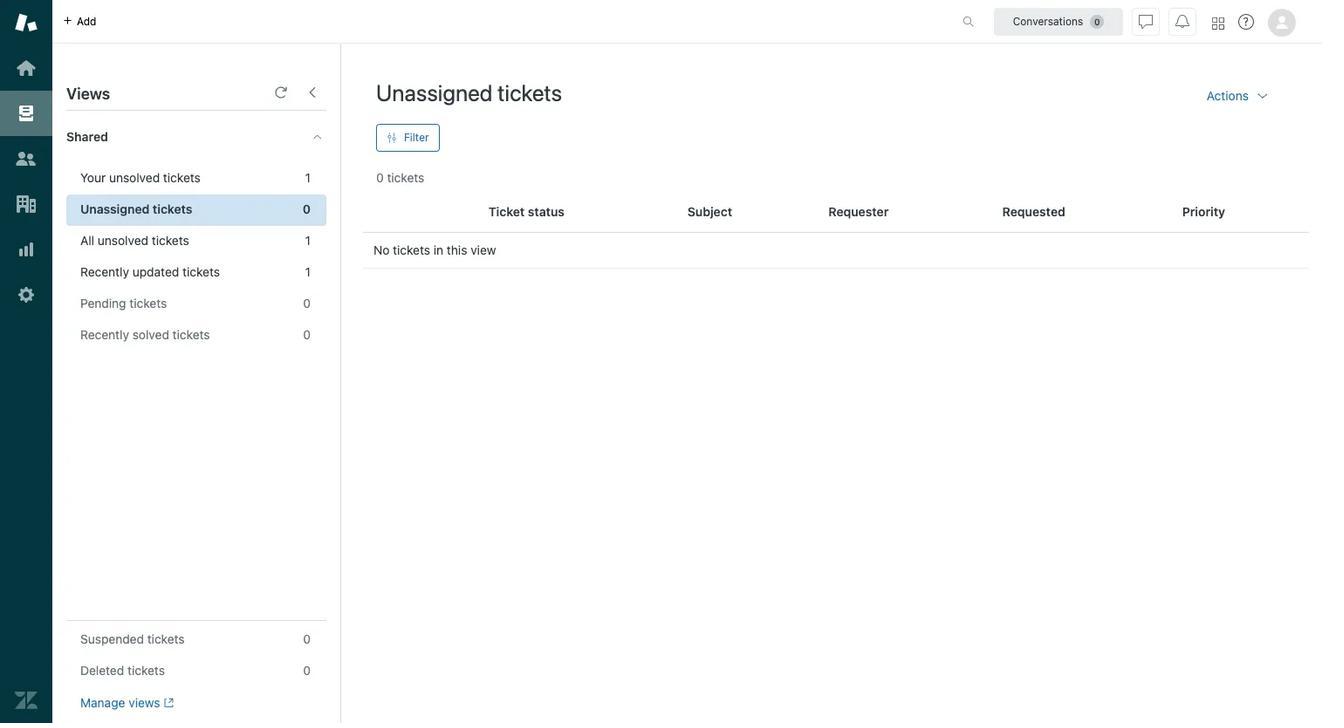 Task type: vqa. For each thing, say whether or not it's contained in the screenshot.
Manage views
yes



Task type: describe. For each thing, give the bounding box(es) containing it.
0 for recently solved tickets
[[303, 327, 311, 342]]

pending
[[80, 296, 126, 311]]

add
[[77, 14, 96, 28]]

views
[[129, 696, 160, 711]]

main element
[[0, 0, 52, 724]]

requested
[[1003, 204, 1066, 219]]

views
[[66, 85, 110, 103]]

no tickets in this view
[[374, 243, 496, 258]]

1 for all unsolved tickets
[[305, 233, 311, 248]]

0 tickets
[[376, 170, 425, 185]]

zendesk support image
[[15, 11, 38, 34]]

requester
[[829, 204, 889, 219]]

button displays agent's chat status as invisible. image
[[1139, 14, 1153, 28]]

priority
[[1183, 204, 1226, 219]]

get help image
[[1239, 14, 1255, 30]]

(opens in a new tab) image
[[160, 699, 174, 709]]

recently solved tickets
[[80, 327, 210, 342]]

in
[[434, 243, 444, 258]]

shared button
[[52, 111, 294, 163]]

1 for recently updated tickets
[[305, 265, 311, 279]]

0 horizontal spatial unassigned tickets
[[80, 202, 192, 217]]

manage
[[80, 696, 125, 711]]

1 horizontal spatial unassigned tickets
[[376, 79, 562, 106]]

conversations button
[[995, 7, 1124, 35]]

unsolved for all
[[98, 233, 148, 248]]

your
[[80, 170, 106, 185]]

filter
[[404, 131, 429, 144]]

deleted
[[80, 664, 124, 678]]

1 horizontal spatial unassigned
[[376, 79, 493, 106]]

suspended tickets
[[80, 632, 185, 647]]

admin image
[[15, 284, 38, 306]]

solved
[[133, 327, 169, 342]]

views image
[[15, 102, 38, 125]]

0 for suspended tickets
[[303, 632, 311, 647]]

status
[[528, 204, 565, 219]]

updated
[[133, 265, 179, 279]]

zendesk products image
[[1213, 17, 1225, 29]]

shared
[[66, 129, 108, 144]]

customers image
[[15, 148, 38, 170]]

all
[[80, 233, 94, 248]]

recently for recently solved tickets
[[80, 327, 129, 342]]

conversations
[[1013, 14, 1084, 28]]

filter button
[[376, 124, 440, 152]]

add button
[[52, 0, 107, 43]]

refresh views pane image
[[274, 86, 288, 100]]

organizations image
[[15, 193, 38, 216]]

no
[[374, 243, 390, 258]]

zendesk image
[[15, 690, 38, 712]]



Task type: locate. For each thing, give the bounding box(es) containing it.
unsolved right all on the top left
[[98, 233, 148, 248]]

1 vertical spatial 1
[[305, 233, 311, 248]]

2 recently from the top
[[80, 327, 129, 342]]

collapse views pane image
[[306, 86, 320, 100]]

recently for recently updated tickets
[[80, 265, 129, 279]]

reporting image
[[15, 238, 38, 261]]

0 for deleted tickets
[[303, 664, 311, 678]]

manage views
[[80, 696, 160, 711]]

unsolved right your
[[109, 170, 160, 185]]

unassigned tickets up all unsolved tickets
[[80, 202, 192, 217]]

0 vertical spatial unassigned tickets
[[376, 79, 562, 106]]

ticket status
[[489, 204, 565, 219]]

your unsolved tickets
[[80, 170, 201, 185]]

shared heading
[[52, 111, 341, 163]]

all unsolved tickets
[[80, 233, 189, 248]]

pending tickets
[[80, 296, 167, 311]]

1 vertical spatial recently
[[80, 327, 129, 342]]

unassigned
[[376, 79, 493, 106], [80, 202, 150, 217]]

0 vertical spatial unassigned
[[376, 79, 493, 106]]

unsolved for your
[[109, 170, 160, 185]]

0 vertical spatial 1
[[305, 170, 311, 185]]

1 vertical spatial unassigned tickets
[[80, 202, 192, 217]]

0
[[376, 170, 384, 185], [303, 202, 311, 217], [303, 296, 311, 311], [303, 327, 311, 342], [303, 632, 311, 647], [303, 664, 311, 678]]

manage views link
[[80, 696, 174, 712]]

0 vertical spatial unsolved
[[109, 170, 160, 185]]

recently updated tickets
[[80, 265, 220, 279]]

0 for unassigned tickets
[[303, 202, 311, 217]]

ticket
[[489, 204, 525, 219]]

actions button
[[1193, 79, 1284, 114]]

unsolved
[[109, 170, 160, 185], [98, 233, 148, 248]]

notifications image
[[1176, 14, 1190, 28]]

unassigned up all unsolved tickets
[[80, 202, 150, 217]]

unassigned up filter on the left top
[[376, 79, 493, 106]]

subject
[[688, 204, 733, 219]]

unassigned tickets up filter on the left top
[[376, 79, 562, 106]]

2 1 from the top
[[305, 233, 311, 248]]

tickets
[[498, 79, 562, 106], [163, 170, 201, 185], [387, 170, 425, 185], [153, 202, 192, 217], [152, 233, 189, 248], [393, 243, 430, 258], [183, 265, 220, 279], [130, 296, 167, 311], [173, 327, 210, 342], [147, 632, 185, 647], [127, 664, 165, 678]]

unassigned tickets
[[376, 79, 562, 106], [80, 202, 192, 217]]

1 vertical spatial unsolved
[[98, 233, 148, 248]]

1 recently from the top
[[80, 265, 129, 279]]

view
[[471, 243, 496, 258]]

recently down pending
[[80, 327, 129, 342]]

actions
[[1207, 88, 1249, 103]]

this
[[447, 243, 468, 258]]

1 1 from the top
[[305, 170, 311, 185]]

1 vertical spatial unassigned
[[80, 202, 150, 217]]

get started image
[[15, 57, 38, 79]]

2 vertical spatial 1
[[305, 265, 311, 279]]

recently up pending
[[80, 265, 129, 279]]

0 horizontal spatial unassigned
[[80, 202, 150, 217]]

0 for pending tickets
[[303, 296, 311, 311]]

suspended
[[80, 632, 144, 647]]

0 vertical spatial recently
[[80, 265, 129, 279]]

1 for your unsolved tickets
[[305, 170, 311, 185]]

3 1 from the top
[[305, 265, 311, 279]]

1
[[305, 170, 311, 185], [305, 233, 311, 248], [305, 265, 311, 279]]

recently
[[80, 265, 129, 279], [80, 327, 129, 342]]

deleted tickets
[[80, 664, 165, 678]]



